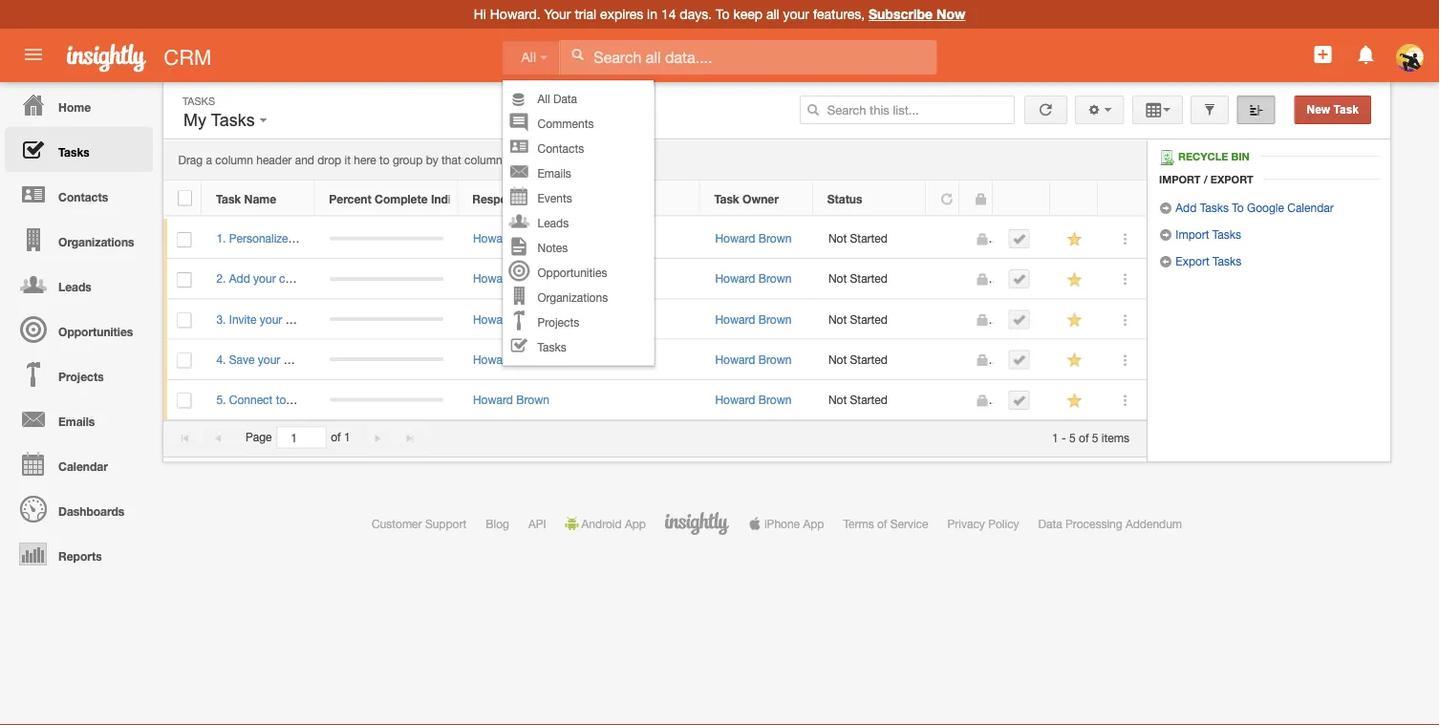 Task type: describe. For each thing, give the bounding box(es) containing it.
0 horizontal spatial projects link
[[5, 352, 153, 397]]

percent
[[329, 192, 372, 205]]

1 horizontal spatial emails link
[[503, 161, 654, 186]]

mark this task complete image for 5. connect to your files and apps
[[1013, 394, 1026, 407]]

in
[[647, 6, 658, 22]]

following image
[[1066, 230, 1084, 249]]

customer
[[372, 517, 422, 531]]

2 column from the left
[[465, 154, 503, 167]]

android app
[[582, 517, 646, 531]]

not started for 4. save your emails
[[829, 353, 888, 366]]

notifications image
[[1355, 43, 1378, 66]]

user
[[543, 192, 569, 205]]

app for iphone app
[[803, 517, 824, 531]]

2.
[[216, 272, 226, 286]]

2 press ctrl + space to group column header from the left
[[1051, 181, 1098, 216]]

4.
[[216, 353, 226, 366]]

responsible
[[472, 192, 540, 205]]

a
[[206, 154, 212, 167]]

0 horizontal spatial organizations link
[[5, 217, 153, 262]]

row containing 1. personalize your account
[[163, 219, 1147, 259]]

owner
[[743, 192, 779, 205]]

data processing addendum link
[[1039, 517, 1183, 531]]

0 horizontal spatial export
[[1176, 254, 1210, 268]]

row containing 2. add your customers
[[163, 259, 1147, 300]]

my
[[184, 110, 206, 130]]

not started for 2. add your customers
[[829, 272, 888, 286]]

terms of service
[[844, 517, 929, 531]]

0 horizontal spatial of
[[331, 431, 341, 444]]

3. invite your team
[[216, 312, 311, 326]]

0 vertical spatial to
[[716, 6, 730, 22]]

dashboards
[[58, 505, 124, 518]]

privacy policy link
[[948, 517, 1020, 531]]

all
[[767, 6, 780, 22]]

following image for 4. save your emails
[[1066, 351, 1084, 370]]

reports link
[[5, 532, 153, 576]]

not started cell for 2. add your customers
[[814, 259, 927, 300]]

circle arrow right image
[[1160, 202, 1173, 215]]

4. save your emails
[[216, 353, 317, 366]]

your left files
[[289, 393, 312, 407]]

contacts inside navigation
[[58, 190, 108, 204]]

blog
[[486, 517, 509, 531]]

your for emails
[[258, 353, 280, 366]]

calendar link
[[5, 442, 153, 487]]

data processing addendum
[[1039, 517, 1183, 531]]

mark this task complete image for 1. personalize your account
[[1013, 232, 1026, 246]]

policy
[[989, 517, 1020, 531]]

not for 2. add your customers
[[829, 272, 847, 286]]

all link
[[502, 41, 560, 75]]

show list view filters image
[[1204, 103, 1217, 117]]

1 horizontal spatial export
[[1211, 173, 1254, 185]]

that
[[442, 154, 461, 167]]

data inside all data link
[[553, 92, 577, 106]]

0 vertical spatial projects
[[538, 316, 580, 329]]

1 - 5 of 5 items
[[1053, 431, 1130, 444]]

/
[[1204, 173, 1208, 185]]

google
[[1248, 201, 1285, 214]]

following image for 3. invite your team
[[1066, 311, 1084, 329]]

it
[[345, 154, 351, 167]]

1. personalize your account link
[[216, 232, 368, 245]]

team
[[286, 312, 311, 326]]

1.
[[216, 232, 226, 245]]

import tasks link
[[1160, 228, 1242, 242]]

2 5 from the left
[[1093, 431, 1099, 444]]

import / export
[[1160, 173, 1254, 185]]

started for 2. add your customers
[[850, 272, 888, 286]]

api
[[529, 517, 546, 531]]

app for android app
[[625, 517, 646, 531]]

contacts link for leads link to the left
[[5, 172, 153, 217]]

circle arrow left image
[[1160, 255, 1173, 269]]

indicator
[[431, 192, 480, 205]]

0 vertical spatial tasks link
[[5, 127, 153, 172]]

days.
[[680, 6, 712, 22]]

hi
[[474, 6, 486, 22]]

following image for 5. connect to your files and apps
[[1066, 392, 1084, 410]]

iphone app
[[765, 517, 824, 531]]

private task image for 3. invite your team
[[975, 313, 989, 327]]

customer support
[[372, 517, 467, 531]]

not started cell for 3. invite your team
[[814, 300, 927, 340]]

connect
[[229, 393, 273, 407]]

items
[[1102, 431, 1130, 444]]

1 horizontal spatial to
[[1232, 201, 1244, 214]]

-
[[1062, 431, 1067, 444]]

save
[[229, 353, 255, 366]]

0 horizontal spatial leads
[[58, 280, 92, 293]]

1 horizontal spatial organizations
[[538, 291, 608, 304]]

white image
[[571, 48, 584, 61]]

navigation containing home
[[0, 82, 153, 576]]

not started cell for 5. connect to your files and apps
[[814, 380, 927, 421]]

crm
[[164, 45, 212, 69]]

0 vertical spatial calendar
[[1288, 201, 1334, 214]]

group
[[393, 154, 423, 167]]

notes
[[538, 241, 568, 255]]

not for 5. connect to your files and apps
[[829, 393, 847, 407]]

calendar inside navigation
[[58, 460, 108, 473]]

0 vertical spatial projects link
[[503, 310, 654, 335]]

your for customers
[[253, 272, 276, 286]]

add tasks to google calendar link
[[1160, 201, 1334, 215]]

emails
[[284, 353, 317, 366]]

not for 3. invite your team
[[829, 312, 847, 326]]

following image for 2. add your customers
[[1066, 271, 1084, 289]]

5. connect to your files and apps link
[[216, 393, 396, 407]]

not for 1. personalize your account
[[829, 232, 847, 245]]

row containing 5. connect to your files and apps
[[163, 380, 1147, 421]]

new task link
[[1295, 96, 1372, 124]]

show sidebar image
[[1250, 103, 1263, 117]]

subscribe
[[869, 6, 933, 22]]

drag a column header and drop it here to group by that column
[[178, 154, 503, 167]]

private task image for customers
[[975, 273, 989, 286]]

terms of service link
[[844, 517, 929, 531]]

all data link
[[503, 86, 654, 111]]

customer support link
[[372, 517, 467, 531]]

1 horizontal spatial leads link
[[503, 211, 654, 236]]

page
[[246, 431, 272, 444]]

3. invite your team link
[[216, 312, 321, 326]]

started for 5. connect to your files and apps
[[850, 393, 888, 407]]

howard.
[[490, 6, 541, 22]]

started for 1. personalize your account
[[850, 232, 888, 245]]

1 field
[[278, 428, 325, 448]]

dashboards link
[[5, 487, 153, 532]]

your for team
[[260, 312, 282, 326]]

private task image for 5. connect to your files and apps
[[975, 394, 989, 408]]

events
[[538, 192, 572, 205]]

row containing task name
[[163, 181, 1146, 216]]

row group containing 1. personalize your account
[[163, 219, 1147, 421]]

2 1 from the left
[[1053, 431, 1059, 444]]

emails inside navigation
[[58, 415, 95, 428]]

3 press ctrl + space to group column header from the left
[[1098, 181, 1146, 216]]

0 vertical spatial and
[[295, 154, 314, 167]]

2 horizontal spatial task
[[1334, 103, 1359, 116]]

iphone app link
[[748, 517, 824, 531]]

here
[[354, 154, 376, 167]]

0 vertical spatial leads
[[538, 216, 569, 230]]

tasks inside button
[[211, 110, 255, 130]]

1 column from the left
[[215, 154, 253, 167]]

2 horizontal spatial of
[[1079, 431, 1089, 444]]

by
[[426, 154, 439, 167]]

privacy
[[948, 517, 985, 531]]

recycle bin link
[[1160, 150, 1260, 165]]

hi howard. your trial expires in 14 days. to keep all your features, subscribe now
[[474, 6, 966, 22]]

events link
[[503, 186, 654, 211]]



Task type: vqa. For each thing, say whether or not it's contained in the screenshot.
here
yes



Task type: locate. For each thing, give the bounding box(es) containing it.
Search this list... text field
[[800, 96, 1015, 124]]

support
[[425, 517, 467, 531]]

task right new
[[1334, 103, 1359, 116]]

notes link
[[503, 236, 654, 260]]

recycle bin
[[1179, 150, 1250, 163]]

and right files
[[339, 393, 358, 407]]

api link
[[529, 517, 546, 531]]

press ctrl + space to group column header right repeating task image
[[993, 181, 1051, 216]]

emails link up dashboards link
[[5, 397, 153, 442]]

3 not started cell from the top
[[814, 300, 927, 340]]

1 horizontal spatial projects link
[[503, 310, 654, 335]]

1 vertical spatial to
[[1232, 201, 1244, 214]]

0 horizontal spatial task
[[216, 192, 241, 205]]

2. add your customers
[[216, 272, 333, 286]]

and left drop
[[295, 154, 314, 167]]

0 horizontal spatial leads link
[[5, 262, 153, 307]]

2. add your customers link
[[216, 272, 343, 286]]

5 not started cell from the top
[[814, 380, 927, 421]]

home
[[58, 100, 91, 114]]

2 not from the top
[[829, 272, 847, 286]]

repeating task image
[[941, 193, 954, 206]]

contacts link down home
[[5, 172, 153, 217]]

add inside row group
[[229, 272, 250, 286]]

contacts down the comments
[[538, 142, 584, 155]]

mark this task complete image for 2. add your customers
[[1013, 273, 1026, 286]]

keep
[[734, 6, 763, 22]]

1 started from the top
[[850, 232, 888, 245]]

5. connect to your files and apps
[[216, 393, 387, 407]]

private task image
[[974, 193, 987, 206], [975, 233, 989, 246], [975, 313, 989, 327], [975, 394, 989, 408]]

4 row from the top
[[163, 300, 1147, 340]]

1 horizontal spatial tasks link
[[503, 335, 654, 360]]

row containing 3. invite your team
[[163, 300, 1147, 340]]

trial
[[575, 6, 597, 22]]

1. personalize your account
[[216, 232, 359, 245]]

all up the comments
[[538, 92, 550, 106]]

header
[[256, 154, 292, 167]]

1 horizontal spatial opportunities link
[[503, 260, 654, 285]]

1 left -
[[1053, 431, 1059, 444]]

add right 2.
[[229, 272, 250, 286]]

not
[[829, 232, 847, 245], [829, 272, 847, 286], [829, 312, 847, 326], [829, 353, 847, 366], [829, 393, 847, 407]]

0 horizontal spatial contacts link
[[5, 172, 153, 217]]

2 following image from the top
[[1066, 311, 1084, 329]]

0 horizontal spatial column
[[215, 154, 253, 167]]

1 vertical spatial leads
[[58, 280, 92, 293]]

press ctrl + space to group column header
[[993, 181, 1051, 216], [1051, 181, 1098, 216], [1098, 181, 1146, 216]]

invite
[[229, 312, 257, 326]]

calendar right the google
[[1288, 201, 1334, 214]]

0 vertical spatial private task image
[[975, 273, 989, 286]]

1 horizontal spatial and
[[339, 393, 358, 407]]

0 horizontal spatial organizations
[[58, 235, 134, 249]]

projects
[[538, 316, 580, 329], [58, 370, 104, 383]]

1 vertical spatial private task image
[[975, 354, 989, 367]]

0 vertical spatial organizations link
[[5, 217, 153, 262]]

task left owner
[[715, 192, 740, 205]]

contacts down home
[[58, 190, 108, 204]]

1 vertical spatial emails
[[58, 415, 95, 428]]

1 vertical spatial organizations link
[[503, 285, 654, 310]]

1 vertical spatial all
[[538, 92, 550, 106]]

0 horizontal spatial 1
[[344, 431, 350, 444]]

1 vertical spatial emails link
[[5, 397, 153, 442]]

0 vertical spatial to
[[379, 154, 390, 167]]

export right circle arrow left image
[[1176, 254, 1210, 268]]

files
[[315, 393, 335, 407]]

0 vertical spatial contacts link
[[503, 136, 654, 161]]

started for 3. invite your team
[[850, 312, 888, 326]]

1 horizontal spatial contacts link
[[503, 136, 654, 161]]

0 vertical spatial data
[[553, 92, 577, 106]]

0 horizontal spatial to
[[276, 393, 286, 407]]

2 not started cell from the top
[[814, 259, 927, 300]]

5
[[1070, 431, 1076, 444], [1093, 431, 1099, 444]]

mark this task complete image for 4. save your emails
[[1013, 353, 1026, 367]]

data
[[553, 92, 577, 106], [1039, 517, 1063, 531]]

0 vertical spatial mark this task complete image
[[1013, 232, 1026, 246]]

your left the team
[[260, 312, 282, 326]]

leads link
[[503, 211, 654, 236], [5, 262, 153, 307]]

press ctrl + space to group column header left circle arrow right icon in the right of the page
[[1098, 181, 1146, 216]]

1 horizontal spatial data
[[1039, 517, 1063, 531]]

howard
[[473, 232, 513, 245], [715, 232, 756, 245], [473, 272, 513, 286], [715, 272, 756, 286], [473, 312, 513, 326], [715, 312, 756, 326], [473, 353, 513, 366], [715, 353, 756, 366], [473, 393, 513, 407], [715, 393, 756, 407]]

2 app from the left
[[803, 517, 824, 531]]

android
[[582, 517, 622, 531]]

subscribe now link
[[869, 6, 966, 22]]

not started for 3. invite your team
[[829, 312, 888, 326]]

2 row from the top
[[163, 219, 1147, 259]]

not started for 1. personalize your account
[[829, 232, 888, 245]]

1 horizontal spatial all
[[538, 92, 550, 106]]

None checkbox
[[177, 273, 192, 288], [177, 353, 192, 369], [177, 273, 192, 288], [177, 353, 192, 369]]

opportunities
[[538, 266, 607, 280], [58, 325, 133, 338]]

2 vertical spatial mark this task complete image
[[1013, 313, 1026, 326]]

1 vertical spatial contacts
[[58, 190, 108, 204]]

all data
[[538, 92, 577, 106]]

1 1 from the left
[[344, 431, 350, 444]]

1 horizontal spatial contacts
[[538, 142, 584, 155]]

export
[[1211, 173, 1254, 185], [1176, 254, 1210, 268]]

of
[[331, 431, 341, 444], [1079, 431, 1089, 444], [878, 517, 888, 531]]

not started cell
[[814, 219, 927, 259], [814, 259, 927, 300], [814, 300, 927, 340], [814, 340, 927, 380], [814, 380, 927, 421]]

comments link
[[503, 111, 654, 136]]

organizations
[[58, 235, 134, 249], [538, 291, 608, 304]]

my tasks
[[184, 110, 260, 130]]

0 vertical spatial leads link
[[503, 211, 654, 236]]

search image
[[807, 103, 820, 117]]

0 vertical spatial contacts
[[538, 142, 584, 155]]

0 horizontal spatial opportunities link
[[5, 307, 153, 352]]

3 started from the top
[[850, 312, 888, 326]]

3 mark this task complete image from the top
[[1013, 313, 1026, 326]]

not for 4. save your emails
[[829, 353, 847, 366]]

2 mark this task complete image from the top
[[1013, 394, 1026, 407]]

new task
[[1307, 103, 1359, 116]]

2 not started from the top
[[829, 272, 888, 286]]

import right circle arrow right image
[[1176, 228, 1210, 241]]

personalize
[[229, 232, 288, 245]]

0 horizontal spatial contacts
[[58, 190, 108, 204]]

3.
[[216, 312, 226, 326]]

projects link
[[503, 310, 654, 335], [5, 352, 153, 397]]

14
[[661, 6, 676, 22]]

not started for 5. connect to your files and apps
[[829, 393, 888, 407]]

5.
[[216, 393, 226, 407]]

1 following image from the top
[[1066, 271, 1084, 289]]

5 not from the top
[[829, 393, 847, 407]]

reports
[[58, 550, 102, 563]]

add tasks to google calendar
[[1173, 201, 1334, 214]]

0 vertical spatial import
[[1160, 173, 1201, 185]]

following image
[[1066, 271, 1084, 289], [1066, 311, 1084, 329], [1066, 351, 1084, 370], [1066, 392, 1084, 410]]

0 horizontal spatial tasks link
[[5, 127, 153, 172]]

all for all data
[[538, 92, 550, 106]]

your
[[783, 6, 810, 22], [291, 232, 314, 245], [253, 272, 276, 286], [260, 312, 282, 326], [258, 353, 280, 366], [289, 393, 312, 407]]

row
[[163, 181, 1146, 216], [163, 219, 1147, 259], [163, 259, 1147, 300], [163, 300, 1147, 340], [163, 340, 1147, 380], [163, 380, 1147, 421]]

not started cell for 4. save your emails
[[814, 340, 927, 380]]

task left name
[[216, 192, 241, 205]]

1 vertical spatial projects link
[[5, 352, 153, 397]]

5 left items
[[1093, 431, 1099, 444]]

all
[[521, 50, 536, 65], [538, 92, 550, 106]]

privacy policy
[[948, 517, 1020, 531]]

task name
[[216, 192, 276, 205]]

circle arrow right image
[[1160, 228, 1173, 242]]

6 row from the top
[[163, 380, 1147, 421]]

opportunities inside navigation
[[58, 325, 133, 338]]

addendum
[[1126, 517, 1183, 531]]

0 horizontal spatial all
[[521, 50, 536, 65]]

1 5 from the left
[[1070, 431, 1076, 444]]

1 horizontal spatial organizations link
[[503, 285, 654, 310]]

processing
[[1066, 517, 1123, 531]]

your for account
[[291, 232, 314, 245]]

2 private task image from the top
[[975, 354, 989, 367]]

1 row from the top
[[163, 181, 1146, 216]]

1 vertical spatial projects
[[58, 370, 104, 383]]

status
[[828, 192, 863, 205]]

all for all
[[521, 50, 536, 65]]

1 horizontal spatial opportunities
[[538, 266, 607, 280]]

1 not from the top
[[829, 232, 847, 245]]

1 vertical spatial opportunities
[[58, 325, 133, 338]]

row containing 4. save your emails
[[163, 340, 1147, 380]]

1 not started from the top
[[829, 232, 888, 245]]

android app link
[[566, 517, 646, 531]]

my tasks button
[[179, 106, 272, 135]]

0 vertical spatial organizations
[[58, 235, 134, 249]]

column right that
[[465, 154, 503, 167]]

your right save
[[258, 353, 280, 366]]

1 vertical spatial calendar
[[58, 460, 108, 473]]

0 horizontal spatial emails link
[[5, 397, 153, 442]]

export down bin
[[1211, 173, 1254, 185]]

1 private task image from the top
[[975, 273, 989, 286]]

cell
[[315, 219, 458, 259], [572, 219, 701, 259], [927, 219, 961, 259], [994, 219, 1052, 259], [315, 259, 458, 300], [572, 259, 701, 300], [927, 259, 961, 300], [994, 259, 1052, 300], [315, 300, 458, 340], [572, 300, 701, 340], [927, 300, 961, 340], [994, 300, 1052, 340], [315, 340, 458, 380], [572, 340, 701, 380], [927, 340, 961, 380], [994, 340, 1052, 380], [315, 380, 458, 421], [572, 380, 701, 421], [927, 380, 961, 421], [994, 380, 1052, 421]]

1 horizontal spatial calendar
[[1288, 201, 1334, 214]]

task for task owner
[[715, 192, 740, 205]]

4 following image from the top
[[1066, 392, 1084, 410]]

emails up events
[[538, 167, 572, 180]]

app
[[625, 517, 646, 531], [803, 517, 824, 531]]

1 vertical spatial and
[[339, 393, 358, 407]]

None checkbox
[[178, 191, 192, 206], [177, 232, 192, 247], [177, 313, 192, 328], [177, 394, 192, 409], [178, 191, 192, 206], [177, 232, 192, 247], [177, 313, 192, 328], [177, 394, 192, 409]]

0 vertical spatial opportunities
[[538, 266, 607, 280]]

navigation
[[0, 82, 153, 576]]

private task image for 1. personalize your account
[[975, 233, 989, 246]]

0 vertical spatial add
[[1176, 201, 1197, 214]]

1 horizontal spatial 5
[[1093, 431, 1099, 444]]

private task image for emails
[[975, 354, 989, 367]]

1 not started cell from the top
[[814, 219, 927, 259]]

1 horizontal spatial 1
[[1053, 431, 1059, 444]]

to left the google
[[1232, 201, 1244, 214]]

organizations link
[[5, 217, 153, 262], [503, 285, 654, 310]]

projects link down notes link
[[503, 310, 654, 335]]

1 mark this task complete image from the top
[[1013, 232, 1026, 246]]

1 vertical spatial tasks link
[[503, 335, 654, 360]]

0 horizontal spatial opportunities
[[58, 325, 133, 338]]

to left keep
[[716, 6, 730, 22]]

emails up calendar link
[[58, 415, 95, 428]]

add
[[1176, 201, 1197, 214], [229, 272, 250, 286]]

not started cell for 1. personalize your account
[[814, 219, 927, 259]]

complete
[[375, 192, 428, 205]]

mark this task complete image
[[1013, 353, 1026, 367], [1013, 394, 1026, 407]]

1 horizontal spatial leads
[[538, 216, 569, 230]]

5 started from the top
[[850, 393, 888, 407]]

1 mark this task complete image from the top
[[1013, 353, 1026, 367]]

1 vertical spatial data
[[1039, 517, 1063, 531]]

your left account
[[291, 232, 314, 245]]

1 app from the left
[[625, 517, 646, 531]]

projects down notes
[[538, 316, 580, 329]]

mark this task complete image
[[1013, 232, 1026, 246], [1013, 273, 1026, 286], [1013, 313, 1026, 326]]

4 not started from the top
[[829, 353, 888, 366]]

data up the comments
[[553, 92, 577, 106]]

0 horizontal spatial and
[[295, 154, 314, 167]]

howard brown
[[473, 232, 550, 245], [715, 232, 792, 245], [473, 272, 550, 286], [715, 272, 792, 286], [473, 312, 550, 326], [715, 312, 792, 326], [473, 353, 550, 366], [715, 353, 792, 366], [473, 393, 550, 407], [715, 393, 792, 407]]

import for import tasks
[[1176, 228, 1210, 241]]

3 not from the top
[[829, 312, 847, 326]]

1
[[344, 431, 350, 444], [1053, 431, 1059, 444]]

0 vertical spatial opportunities link
[[503, 260, 654, 285]]

0 horizontal spatial data
[[553, 92, 577, 106]]

all down howard.
[[521, 50, 536, 65]]

press ctrl + space to group column header up following image
[[1051, 181, 1098, 216]]

data left processing
[[1039, 517, 1063, 531]]

4 not started cell from the top
[[814, 340, 927, 380]]

calendar up dashboards link
[[58, 460, 108, 473]]

task for task name
[[216, 192, 241, 205]]

and
[[295, 154, 314, 167], [339, 393, 358, 407]]

1 press ctrl + space to group column header from the left
[[993, 181, 1051, 216]]

3 following image from the top
[[1066, 351, 1084, 370]]

started for 4. save your emails
[[850, 353, 888, 366]]

emails link up user
[[503, 161, 654, 186]]

contacts link for events link
[[503, 136, 654, 161]]

5 right -
[[1070, 431, 1076, 444]]

import for import / export
[[1160, 173, 1201, 185]]

comments
[[538, 117, 594, 130]]

tasks inside navigation
[[58, 145, 90, 159]]

2 started from the top
[[850, 272, 888, 286]]

app right the iphone
[[803, 517, 824, 531]]

import tasks
[[1173, 228, 1242, 241]]

private task image
[[975, 273, 989, 286], [975, 354, 989, 367]]

home link
[[5, 82, 153, 127]]

percent complete indicator responsible user
[[329, 192, 569, 205]]

blog link
[[486, 517, 509, 531]]

0 vertical spatial emails
[[538, 167, 572, 180]]

your right all
[[783, 6, 810, 22]]

of right the terms
[[878, 517, 888, 531]]

Search all data.... text field
[[560, 40, 937, 74]]

4 started from the top
[[850, 353, 888, 366]]

column right a
[[215, 154, 253, 167]]

1 horizontal spatial of
[[878, 517, 888, 531]]

3 row from the top
[[163, 259, 1147, 300]]

1 horizontal spatial app
[[803, 517, 824, 531]]

brown
[[516, 232, 550, 245], [759, 232, 792, 245], [516, 272, 550, 286], [759, 272, 792, 286], [516, 312, 550, 326], [759, 312, 792, 326], [516, 353, 550, 366], [759, 353, 792, 366], [516, 393, 550, 407], [759, 393, 792, 407]]

0 vertical spatial emails link
[[503, 161, 654, 186]]

features,
[[813, 6, 865, 22]]

1 horizontal spatial emails
[[538, 167, 572, 180]]

emails
[[538, 167, 572, 180], [58, 415, 95, 428]]

new
[[1307, 103, 1331, 116]]

0 horizontal spatial projects
[[58, 370, 104, 383]]

add right circle arrow right icon in the right of the page
[[1176, 201, 1197, 214]]

2 mark this task complete image from the top
[[1013, 273, 1026, 286]]

cog image
[[1088, 103, 1101, 117]]

row group
[[163, 219, 1147, 421]]

0 horizontal spatial app
[[625, 517, 646, 531]]

your up 3. invite your team
[[253, 272, 276, 286]]

0 horizontal spatial calendar
[[58, 460, 108, 473]]

1 horizontal spatial projects
[[538, 316, 580, 329]]

5 row from the top
[[163, 340, 1147, 380]]

of right -
[[1079, 431, 1089, 444]]

import left the / at the top right of page
[[1160, 173, 1201, 185]]

1 vertical spatial organizations
[[538, 291, 608, 304]]

of right 1 field at the left of the page
[[331, 431, 341, 444]]

to right here
[[379, 154, 390, 167]]

0 vertical spatial all
[[521, 50, 536, 65]]

app right android
[[625, 517, 646, 531]]

your
[[544, 6, 571, 22]]

contacts link down the comments
[[503, 136, 654, 161]]

3 not started from the top
[[829, 312, 888, 326]]

1 horizontal spatial to
[[379, 154, 390, 167]]

4 not from the top
[[829, 353, 847, 366]]

5 not started from the top
[[829, 393, 888, 407]]

mark this task complete image for 3. invite your team
[[1013, 313, 1026, 326]]

task
[[1334, 103, 1359, 116], [216, 192, 241, 205], [715, 192, 740, 205]]

0 horizontal spatial to
[[716, 6, 730, 22]]

to right the connect
[[276, 393, 286, 407]]

1 vertical spatial to
[[276, 393, 286, 407]]

service
[[891, 517, 929, 531]]

1 vertical spatial contacts link
[[5, 172, 153, 217]]

1 vertical spatial mark this task complete image
[[1013, 394, 1026, 407]]

1 horizontal spatial column
[[465, 154, 503, 167]]

1 vertical spatial export
[[1176, 254, 1210, 268]]

0 horizontal spatial 5
[[1070, 431, 1076, 444]]

drag
[[178, 154, 203, 167]]

0 vertical spatial export
[[1211, 173, 1254, 185]]

refresh list image
[[1037, 103, 1055, 116]]

1 horizontal spatial task
[[715, 192, 740, 205]]

account
[[317, 232, 359, 245]]

1 right 1 field at the left of the page
[[344, 431, 350, 444]]

iphone
[[765, 517, 800, 531]]

bin
[[1232, 150, 1250, 163]]

projects link up calendar link
[[5, 352, 153, 397]]

1 vertical spatial leads link
[[5, 262, 153, 307]]

recycle
[[1179, 150, 1229, 163]]

projects up calendar link
[[58, 370, 104, 383]]

apps
[[361, 393, 387, 407]]

0 horizontal spatial add
[[229, 272, 250, 286]]

howard brown link
[[473, 232, 550, 245], [715, 232, 792, 245], [473, 272, 550, 286], [715, 272, 792, 286], [473, 312, 550, 326], [715, 312, 792, 326], [473, 353, 550, 366], [715, 353, 792, 366], [473, 393, 550, 407], [715, 393, 792, 407]]

1 horizontal spatial add
[[1176, 201, 1197, 214]]

1 vertical spatial add
[[229, 272, 250, 286]]

expires
[[600, 6, 644, 22]]

1 vertical spatial opportunities link
[[5, 307, 153, 352]]

calendar
[[1288, 201, 1334, 214], [58, 460, 108, 473]]

0 horizontal spatial emails
[[58, 415, 95, 428]]



